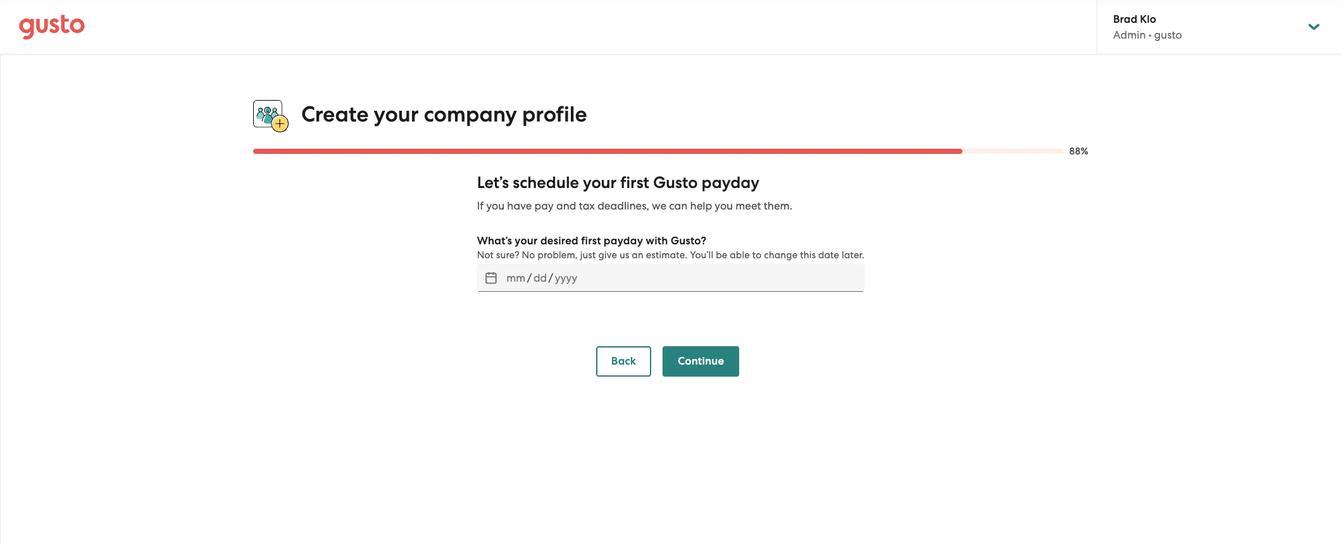 Task type: describe. For each thing, give the bounding box(es) containing it.
change
[[764, 250, 798, 261]]

us
[[620, 250, 630, 261]]

Year (yyyy) field
[[554, 268, 579, 288]]

Month (mm) field
[[505, 268, 527, 288]]

first for payday
[[581, 234, 601, 248]]

to
[[753, 250, 762, 261]]

be
[[716, 250, 728, 261]]

schedule
[[513, 173, 579, 193]]

what's
[[477, 234, 512, 248]]

later.
[[842, 250, 865, 261]]

if you have pay and tax deadlines, we can help you meet them.
[[477, 200, 793, 212]]

can
[[669, 200, 688, 212]]

with
[[646, 234, 668, 248]]

have
[[507, 200, 532, 212]]

payday inside what's your desired first payday with gusto? not sure? no problem, just give us an estimate. you'll be able to change this date later.
[[604, 234, 643, 248]]

help
[[691, 200, 712, 212]]

an
[[632, 250, 644, 261]]

you'll
[[690, 250, 714, 261]]

Day (dd) field
[[532, 268, 549, 288]]

brad
[[1114, 13, 1138, 26]]

88%
[[1070, 146, 1089, 157]]

klo
[[1141, 13, 1157, 26]]

if
[[477, 200, 484, 212]]

let's
[[477, 173, 509, 193]]

your for desired
[[515, 234, 538, 248]]

pay
[[535, 200, 554, 212]]

home image
[[19, 14, 85, 40]]

what's your desired first payday with gusto? not sure? no problem, just give us an estimate. you'll be able to change this date later.
[[477, 234, 865, 261]]

continue
[[678, 355, 725, 368]]

1 you from the left
[[487, 200, 505, 212]]

2 you from the left
[[715, 200, 733, 212]]

problem,
[[538, 250, 578, 261]]

estimate.
[[646, 250, 688, 261]]

gusto?
[[671, 234, 707, 248]]

no
[[522, 250, 535, 261]]

back
[[612, 355, 636, 368]]

1 vertical spatial your
[[583, 173, 617, 193]]

let's schedule your first gusto payday
[[477, 173, 760, 193]]

date
[[819, 250, 840, 261]]

create your company profile
[[301, 101, 587, 127]]

0 vertical spatial payday
[[702, 173, 760, 193]]

first for gusto
[[621, 173, 650, 193]]



Task type: locate. For each thing, give the bounding box(es) containing it.
give
[[599, 250, 617, 261]]

admin
[[1114, 28, 1146, 41]]

just
[[580, 250, 596, 261]]

0 vertical spatial first
[[621, 173, 650, 193]]

sure?
[[496, 250, 520, 261]]

1 horizontal spatial payday
[[702, 173, 760, 193]]

profile
[[522, 101, 587, 127]]

0 horizontal spatial /
[[527, 272, 532, 284]]

meet
[[736, 200, 762, 212]]

this
[[801, 250, 816, 261]]

deadlines,
[[598, 200, 650, 212]]

you right help
[[715, 200, 733, 212]]

payday up us
[[604, 234, 643, 248]]

create
[[301, 101, 369, 127]]

0 horizontal spatial first
[[581, 234, 601, 248]]

your
[[374, 101, 419, 127], [583, 173, 617, 193], [515, 234, 538, 248]]

you
[[487, 200, 505, 212], [715, 200, 733, 212]]

/ down no on the top left
[[527, 272, 532, 284]]

you right if
[[487, 200, 505, 212]]

1 / from the left
[[527, 272, 532, 284]]

brad klo admin • gusto
[[1114, 13, 1183, 41]]

first inside what's your desired first payday with gusto? not sure? no problem, just give us an estimate. you'll be able to change this date later.
[[581, 234, 601, 248]]

1 horizontal spatial first
[[621, 173, 650, 193]]

first
[[621, 173, 650, 193], [581, 234, 601, 248]]

first up just
[[581, 234, 601, 248]]

/ down problem,
[[549, 272, 554, 284]]

your up no on the top left
[[515, 234, 538, 248]]

your up tax
[[583, 173, 617, 193]]

payday
[[702, 173, 760, 193], [604, 234, 643, 248]]

0 horizontal spatial you
[[487, 200, 505, 212]]

tax
[[579, 200, 595, 212]]

1 horizontal spatial /
[[549, 272, 554, 284]]

2 vertical spatial your
[[515, 234, 538, 248]]

1 vertical spatial payday
[[604, 234, 643, 248]]

desired
[[541, 234, 579, 248]]

first up if you have pay and tax deadlines, we can help you meet them.
[[621, 173, 650, 193]]

/
[[527, 272, 532, 284], [549, 272, 554, 284]]

continue button
[[663, 346, 740, 377]]

•
[[1149, 28, 1152, 41]]

back link
[[596, 346, 652, 377]]

2 horizontal spatial your
[[583, 173, 617, 193]]

able
[[730, 250, 750, 261]]

your for company
[[374, 101, 419, 127]]

your inside what's your desired first payday with gusto? not sure? no problem, just give us an estimate. you'll be able to change this date later.
[[515, 234, 538, 248]]

0 horizontal spatial your
[[374, 101, 419, 127]]

them.
[[764, 200, 793, 212]]

2 / from the left
[[549, 272, 554, 284]]

1 horizontal spatial you
[[715, 200, 733, 212]]

0 vertical spatial your
[[374, 101, 419, 127]]

1 horizontal spatial your
[[515, 234, 538, 248]]

company
[[424, 101, 517, 127]]

gusto
[[653, 173, 698, 193]]

and
[[557, 200, 577, 212]]

0 horizontal spatial payday
[[604, 234, 643, 248]]

gusto
[[1155, 28, 1183, 41]]

your right create at the top left of page
[[374, 101, 419, 127]]

not
[[477, 250, 494, 261]]

1 vertical spatial first
[[581, 234, 601, 248]]

payday up meet
[[702, 173, 760, 193]]

we
[[652, 200, 667, 212]]



Task type: vqa. For each thing, say whether or not it's contained in the screenshot.
'you'
yes



